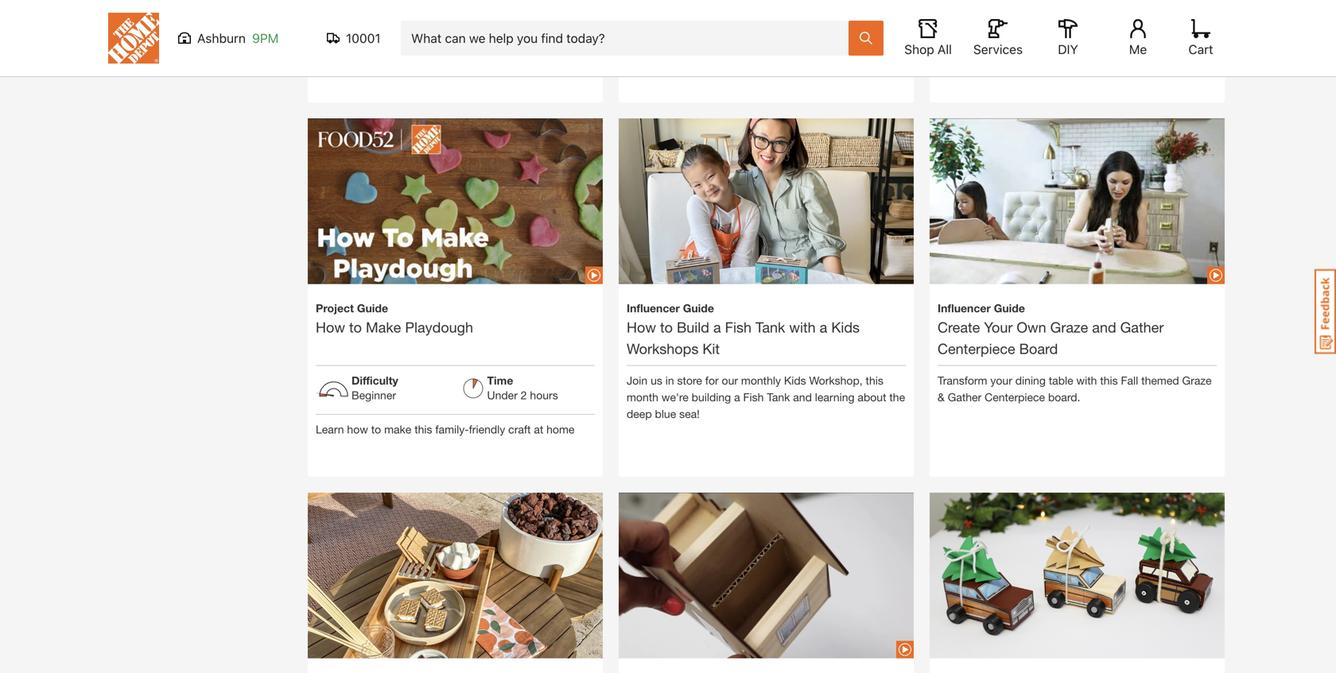 Task type: vqa. For each thing, say whether or not it's contained in the screenshot.
For
yes



Task type: locate. For each thing, give the bounding box(es) containing it.
workshop,
[[809, 374, 863, 387]]

kids
[[803, 16, 823, 30]]

with right love
[[1020, 16, 1040, 30]]

diy up you
[[476, 16, 494, 30]]

guide inside influencer guide create your own graze and gather centerpiece board
[[994, 302, 1025, 315]]

to inside influencer guide how to build a fish tank with a kids workshops kit
[[660, 319, 673, 336]]

influencer guide how to build a fish tank with a kids workshops kit
[[627, 302, 860, 358]]

0 vertical spatial centerpiece
[[938, 341, 1016, 358]]

little left one.
[[1068, 16, 1089, 30]]

with up take
[[842, 0, 863, 13]]

this left fall
[[1100, 374, 1118, 387]]

influencer guide create your own graze and gather centerpiece board
[[938, 302, 1164, 358]]

how inside it only takes a few household items to create themed bookend for your kids! dad and diy blogger, beau coffron has the scoop on how you can complete this fun and easy craft with your little ones.
[[445, 33, 466, 46]]

create
[[938, 319, 980, 336]]

with inside this monthly kids workshops kit is perfect for celebrating love with your little one. follow the step by step instructions to build this together.
[[1020, 16, 1040, 30]]

0 vertical spatial graze
[[1051, 319, 1089, 336]]

kids up love
[[1005, 0, 1027, 13]]

1 vertical spatial can
[[491, 33, 509, 46]]

the right about
[[890, 391, 905, 404]]

guide inside project guide how to make playdough
[[357, 302, 388, 315]]

0 horizontal spatial monthly
[[741, 374, 781, 387]]

1 vertical spatial step
[[938, 33, 960, 46]]

gather down transform
[[948, 391, 982, 404]]

take
[[848, 16, 869, 30]]

0 horizontal spatial little
[[457, 50, 477, 63]]

your up hexagonal
[[653, 0, 675, 13]]

this right the build
[[1064, 33, 1082, 46]]

monthly inside join us in store for our monthly kids workshop, this month we're building a fish tank and learning about the deep blue sea!
[[741, 374, 781, 387]]

1 horizontal spatial graze
[[1183, 374, 1212, 387]]

take your succulent passion to a new level with this hexagonal wooden planter that the kids can take part in. the wooden dowel detail is a stand out!
[[627, 0, 892, 46]]

can inside it only takes a few household items to create themed bookend for your kids! dad and diy blogger, beau coffron has the scoop on how you can complete this fun and easy craft with your little ones.
[[491, 33, 509, 46]]

1 vertical spatial centerpiece
[[985, 391, 1045, 404]]

0 vertical spatial step
[[1171, 16, 1193, 30]]

easy
[[356, 50, 380, 63]]

for up 10001 at the left top of page
[[363, 16, 376, 30]]

2 vertical spatial kids
[[784, 374, 806, 387]]

craft left at
[[508, 423, 531, 436]]

our
[[722, 374, 738, 387]]

0 vertical spatial is
[[1105, 0, 1113, 13]]

kids up workshop,
[[832, 319, 860, 336]]

and down the coffron
[[335, 50, 353, 63]]

guide
[[357, 302, 388, 315], [683, 302, 714, 315], [994, 302, 1025, 315]]

1 vertical spatial kids
[[832, 319, 860, 336]]

guide up your
[[994, 302, 1025, 315]]

tank left learning
[[767, 391, 790, 404]]

guide inside influencer guide how to build a fish tank with a kids workshops kit
[[683, 302, 714, 315]]

with inside transform your dining table with this fall themed graze & gather centerpiece board.
[[1077, 374, 1097, 387]]

to inside it only takes a few household items to create themed bookend for your kids! dad and diy blogger, beau coffron has the scoop on how you can complete this fun and easy craft with your little ones.
[[494, 0, 504, 13]]

0 horizontal spatial how
[[347, 423, 368, 436]]

coffron
[[316, 33, 353, 46]]

0 vertical spatial gather
[[1121, 319, 1164, 336]]

0 horizontal spatial can
[[491, 33, 509, 46]]

influencer up "create"
[[938, 302, 991, 315]]

0 vertical spatial wooden
[[681, 16, 721, 30]]

build
[[1037, 33, 1061, 46]]

blogger,
[[497, 16, 537, 30]]

tank
[[756, 319, 785, 336], [767, 391, 790, 404]]

this inside join us in store for our monthly kids workshop, this month we're building a fish tank and learning about the deep blue sea!
[[866, 374, 884, 387]]

for inside this monthly kids workshops kit is perfect for celebrating love with your little one. follow the step by step instructions to build this together.
[[1155, 0, 1168, 13]]

10001 button
[[327, 30, 382, 46]]

0 vertical spatial little
[[1068, 16, 1089, 30]]

influencer
[[627, 302, 680, 315], [938, 302, 991, 315]]

love
[[996, 16, 1017, 30]]

the right has
[[377, 33, 392, 46]]

guide up make
[[357, 302, 388, 315]]

1 vertical spatial gather
[[948, 391, 982, 404]]

passion
[[729, 0, 768, 13]]

detail
[[739, 33, 767, 46]]

1 horizontal spatial monthly
[[962, 0, 1001, 13]]

diy inside it only takes a few household items to create themed bookend for your kids! dad and diy blogger, beau coffron has the scoop on how you can complete this fun and easy craft with your little ones.
[[476, 16, 494, 30]]

workshops up diy button
[[1030, 0, 1086, 13]]

little inside it only takes a few household items to create themed bookend for your kids! dad and diy blogger, beau coffron has the scoop on how you can complete this fun and easy craft with your little ones.
[[457, 50, 477, 63]]

that
[[762, 16, 781, 30]]

perfect
[[1116, 0, 1151, 13]]

services
[[974, 42, 1023, 57]]

your down on
[[432, 50, 454, 63]]

a up workshop,
[[820, 319, 828, 336]]

kids left workshop,
[[784, 374, 806, 387]]

the right follow
[[1152, 16, 1168, 30]]

how down project
[[316, 319, 345, 336]]

diy button
[[1043, 19, 1094, 57]]

influencer inside influencer guide how to build a fish tank with a kids workshops kit
[[627, 302, 680, 315]]

month
[[627, 391, 659, 404]]

is down that
[[770, 33, 778, 46]]

dowel
[[706, 33, 736, 46]]

level
[[817, 0, 839, 13]]

1 vertical spatial for
[[363, 16, 376, 30]]

it
[[316, 0, 322, 13]]

table
[[1049, 374, 1074, 387]]

your down few
[[379, 16, 401, 30]]

fish
[[725, 319, 752, 336], [743, 391, 764, 404]]

the
[[784, 16, 800, 30], [1152, 16, 1168, 30], [377, 33, 392, 46], [890, 391, 905, 404]]

can inside take your succulent passion to a new level with this hexagonal wooden planter that the kids can take part in. the wooden dowel detail is a stand out!
[[827, 16, 845, 30]]

1 vertical spatial themed
[[1142, 374, 1179, 387]]

how
[[445, 33, 466, 46], [347, 423, 368, 436]]

with up workshop,
[[789, 319, 816, 336]]

0 horizontal spatial gather
[[948, 391, 982, 404]]

0 horizontal spatial themed
[[541, 0, 579, 13]]

this
[[866, 0, 884, 13], [561, 33, 579, 46], [1064, 33, 1082, 46], [866, 374, 884, 387], [1100, 374, 1118, 387], [415, 423, 432, 436]]

only
[[325, 0, 346, 13]]

is inside this monthly kids workshops kit is perfect for celebrating love with your little one. follow the step by step instructions to build this together.
[[1105, 0, 1113, 13]]

tank up join us in store for our monthly kids workshop, this month we're building a fish tank and learning about the deep blue sea!
[[756, 319, 785, 336]]

this up about
[[866, 374, 884, 387]]

1 horizontal spatial diy
[[1058, 42, 1079, 57]]

0 horizontal spatial diy
[[476, 16, 494, 30]]

0 horizontal spatial workshops
[[627, 341, 699, 358]]

your
[[653, 0, 675, 13], [379, 16, 401, 30], [1044, 16, 1065, 30], [432, 50, 454, 63], [991, 374, 1013, 387]]

themed inside it only takes a few household items to create themed bookend for your kids! dad and diy blogger, beau coffron has the scoop on how you can complete this fun and easy craft with your little ones.
[[541, 0, 579, 13]]

centerpiece
[[938, 341, 1016, 358], [985, 391, 1045, 404]]

step left the by
[[1171, 16, 1193, 30]]

0 horizontal spatial for
[[363, 16, 376, 30]]

it only takes a few household items to create themed bookend for your kids! dad and diy blogger, beau coffron has the scoop on how you can complete this fun and easy craft with your little ones.
[[316, 0, 579, 63]]

1 vertical spatial workshops
[[627, 341, 699, 358]]

1 vertical spatial fish
[[743, 391, 764, 404]]

guide for make
[[357, 302, 388, 315]]

monthly up the celebrating
[[962, 0, 1001, 13]]

2 how from the left
[[627, 319, 656, 336]]

1 horizontal spatial little
[[1068, 16, 1089, 30]]

planter
[[724, 16, 759, 30]]

fish right the build
[[725, 319, 752, 336]]

1 horizontal spatial kit
[[1089, 0, 1102, 13]]

1 guide from the left
[[357, 302, 388, 315]]

0 vertical spatial themed
[[541, 0, 579, 13]]

kit down the build
[[703, 341, 720, 358]]

this down "beau"
[[561, 33, 579, 46]]

2 guide from the left
[[683, 302, 714, 315]]

influencer for create
[[938, 302, 991, 315]]

kit up one.
[[1089, 0, 1102, 13]]

how left the build
[[627, 319, 656, 336]]

1 how from the left
[[316, 319, 345, 336]]

1 horizontal spatial for
[[705, 374, 719, 387]]

0 horizontal spatial how
[[316, 319, 345, 336]]

2 influencer from the left
[[938, 302, 991, 315]]

0 vertical spatial fish
[[725, 319, 752, 336]]

can
[[827, 16, 845, 30], [491, 33, 509, 46]]

0 vertical spatial kit
[[1089, 0, 1102, 13]]

step down the celebrating
[[938, 33, 960, 46]]

hexagonal
[[627, 16, 678, 30]]

guide up the build
[[683, 302, 714, 315]]

the inside it only takes a few household items to create themed bookend for your kids! dad and diy blogger, beau coffron has the scoop on how you can complete this fun and easy craft with your little ones.
[[377, 33, 392, 46]]

influencer up the build
[[627, 302, 680, 315]]

and up transform your dining table with this fall themed graze & gather centerpiece board.
[[1092, 319, 1117, 336]]

and left learning
[[793, 391, 812, 404]]

can up ones.
[[491, 33, 509, 46]]

this up part
[[866, 0, 884, 13]]

1 horizontal spatial themed
[[1142, 374, 1179, 387]]

own
[[1017, 319, 1047, 336]]

this
[[938, 0, 959, 13]]

guide for build
[[683, 302, 714, 315]]

with right table
[[1077, 374, 1097, 387]]

0 vertical spatial for
[[1155, 0, 1168, 13]]

and
[[454, 16, 473, 30], [335, 50, 353, 63], [1092, 319, 1117, 336], [793, 391, 812, 404]]

with down scoop
[[408, 50, 429, 63]]

new
[[793, 0, 814, 13]]

0 vertical spatial workshops
[[1030, 0, 1086, 13]]

1 vertical spatial kit
[[703, 341, 720, 358]]

1 horizontal spatial step
[[1171, 16, 1193, 30]]

to inside take your succulent passion to a new level with this hexagonal wooden planter that the kids can take part in. the wooden dowel detail is a stand out!
[[771, 0, 781, 13]]

time
[[487, 374, 513, 387]]

about
[[858, 391, 887, 404]]

1 vertical spatial diy
[[1058, 42, 1079, 57]]

0 horizontal spatial kids
[[784, 374, 806, 387]]

diy left together.
[[1058, 42, 1079, 57]]

a
[[379, 0, 385, 13], [784, 0, 790, 13], [781, 33, 787, 46], [714, 319, 721, 336], [820, 319, 828, 336], [734, 391, 740, 404]]

little down you
[[457, 50, 477, 63]]

influencer for how
[[627, 302, 680, 315]]

follow
[[1117, 16, 1149, 30]]

2 horizontal spatial guide
[[994, 302, 1025, 315]]

1 vertical spatial craft
[[508, 423, 531, 436]]

step
[[1171, 16, 1193, 30], [938, 33, 960, 46]]

kids inside join us in store for our monthly kids workshop, this month we're building a fish tank and learning about the deep blue sea!
[[784, 374, 806, 387]]

create your own graze and gather centerpiece board image
[[930, 91, 1225, 312]]

for right perfect
[[1155, 0, 1168, 13]]

centerpiece down "create"
[[938, 341, 1016, 358]]

0 vertical spatial craft
[[383, 50, 405, 63]]

little inside this monthly kids workshops kit is perfect for celebrating love with your little one. follow the step by step instructions to build this together.
[[1068, 16, 1089, 30]]

workshops
[[1030, 0, 1086, 13], [627, 341, 699, 358]]

can up out!
[[827, 16, 845, 30]]

1 vertical spatial monthly
[[741, 374, 781, 387]]

0 horizontal spatial step
[[938, 33, 960, 46]]

is up one.
[[1105, 0, 1113, 13]]

is inside take your succulent passion to a new level with this hexagonal wooden planter that the kids can take part in. the wooden dowel detail is a stand out!
[[770, 33, 778, 46]]

themed right fall
[[1142, 374, 1179, 387]]

together.
[[1085, 33, 1129, 46]]

1 horizontal spatial how
[[627, 319, 656, 336]]

building
[[692, 391, 731, 404]]

1 horizontal spatial kids
[[832, 319, 860, 336]]

wooden down 'succulent'
[[681, 16, 721, 30]]

graze up "board" at bottom
[[1051, 319, 1089, 336]]

stand
[[790, 33, 818, 46]]

2 horizontal spatial for
[[1155, 0, 1168, 13]]

how right on
[[445, 33, 466, 46]]

fish right building
[[743, 391, 764, 404]]

0 horizontal spatial craft
[[383, 50, 405, 63]]

1 horizontal spatial guide
[[683, 302, 714, 315]]

centerpiece down "dining"
[[985, 391, 1045, 404]]

1 vertical spatial how
[[347, 423, 368, 436]]

craft down scoop
[[383, 50, 405, 63]]

What can we help you find today? search field
[[411, 21, 848, 55]]

how for make
[[316, 319, 345, 336]]

in
[[666, 374, 674, 387]]

with inside influencer guide how to build a fish tank with a kids workshops kit
[[789, 319, 816, 336]]

themed up "beau"
[[541, 0, 579, 13]]

0 horizontal spatial graze
[[1051, 319, 1089, 336]]

shop all
[[905, 42, 952, 57]]

workshops up us
[[627, 341, 699, 358]]

2 horizontal spatial kids
[[1005, 0, 1027, 13]]

a down 'our' at right
[[734, 391, 740, 404]]

how to make playdough image
[[308, 91, 603, 312]]

1 horizontal spatial influencer
[[938, 302, 991, 315]]

this inside transform your dining table with this fall themed graze & gather centerpiece board.
[[1100, 374, 1118, 387]]

1 vertical spatial graze
[[1183, 374, 1212, 387]]

is
[[1105, 0, 1113, 13], [770, 33, 778, 46]]

how inside influencer guide how to build a fish tank with a kids workshops kit
[[627, 319, 656, 336]]

1 horizontal spatial gather
[[1121, 319, 1164, 336]]

the down new
[[784, 16, 800, 30]]

join us in store for our monthly kids workshop, this month we're building a fish tank and learning about the deep blue sea!
[[627, 374, 905, 421]]

gather
[[1121, 319, 1164, 336], [948, 391, 982, 404]]

2 vertical spatial for
[[705, 374, 719, 387]]

0 horizontal spatial is
[[770, 33, 778, 46]]

beginner
[[352, 389, 396, 402]]

this monthly kids workshops kit is perfect for celebrating love with your little one. follow the step by step instructions to build this together.
[[938, 0, 1208, 46]]

to inside this monthly kids workshops kit is perfect for celebrating love with your little one. follow the step by step instructions to build this together.
[[1024, 33, 1033, 46]]

influencer inside influencer guide create your own graze and gather centerpiece board
[[938, 302, 991, 315]]

1 influencer from the left
[[627, 302, 680, 315]]

kit inside this monthly kids workshops kit is perfect for celebrating love with your little one. follow the step by step instructions to build this together.
[[1089, 0, 1102, 13]]

0 horizontal spatial kit
[[703, 341, 720, 358]]

kids
[[1005, 0, 1027, 13], [832, 319, 860, 336], [784, 374, 806, 387]]

0 horizontal spatial influencer
[[627, 302, 680, 315]]

your up the build
[[1044, 16, 1065, 30]]

monthly right 'our' at right
[[741, 374, 781, 387]]

1 horizontal spatial workshops
[[1030, 0, 1086, 13]]

workshops inside influencer guide how to build a fish tank with a kids workshops kit
[[627, 341, 699, 358]]

how inside project guide how to make playdough
[[316, 319, 345, 336]]

0 vertical spatial tank
[[756, 319, 785, 336]]

your left "dining"
[[991, 374, 1013, 387]]

how to make a christmas car with cardboard image
[[930, 466, 1225, 663]]

create
[[507, 0, 538, 13]]

playdough
[[405, 319, 473, 336]]

for up building
[[705, 374, 719, 387]]

0 vertical spatial can
[[827, 16, 845, 30]]

0 vertical spatial how
[[445, 33, 466, 46]]

1 vertical spatial tank
[[767, 391, 790, 404]]

cart
[[1189, 42, 1214, 57]]

a inside it only takes a few household items to create themed bookend for your kids! dad and diy blogger, beau coffron has the scoop on how you can complete this fun and easy craft with your little ones.
[[379, 0, 385, 13]]

graze right fall
[[1183, 374, 1212, 387]]

0 vertical spatial monthly
[[962, 0, 1001, 13]]

gather up fall
[[1121, 319, 1164, 336]]

1 horizontal spatial can
[[827, 16, 845, 30]]

scoop
[[395, 33, 426, 46]]

0 horizontal spatial guide
[[357, 302, 388, 315]]

1 horizontal spatial how
[[445, 33, 466, 46]]

to
[[494, 0, 504, 13], [771, 0, 781, 13], [1024, 33, 1033, 46], [349, 319, 362, 336], [660, 319, 673, 336], [371, 423, 381, 436]]

1 vertical spatial little
[[457, 50, 477, 63]]

this right make
[[415, 423, 432, 436]]

household
[[409, 0, 461, 13]]

1 horizontal spatial is
[[1105, 0, 1113, 13]]

themed inside transform your dining table with this fall themed graze & gather centerpiece board.
[[1142, 374, 1179, 387]]

make
[[384, 423, 412, 436]]

how to build a fish tank with a kids workshops kit image
[[619, 91, 914, 312]]

3 guide from the left
[[994, 302, 1025, 315]]

1 vertical spatial is
[[770, 33, 778, 46]]

0 vertical spatial diy
[[476, 16, 494, 30]]

wooden right the
[[663, 33, 703, 46]]

0 vertical spatial kids
[[1005, 0, 1027, 13]]

how right learn
[[347, 423, 368, 436]]

by
[[1196, 16, 1208, 30]]

a left few
[[379, 0, 385, 13]]



Task type: describe. For each thing, give the bounding box(es) containing it.
a left new
[[784, 0, 790, 13]]

this inside it only takes a few household items to create themed bookend for your kids! dad and diy blogger, beau coffron has the scoop on how you can complete this fun and easy craft with your little ones.
[[561, 33, 579, 46]]

learn how to make this family-friendly craft at home
[[316, 423, 575, 436]]

fall
[[1121, 374, 1139, 387]]

the inside this monthly kids workshops kit is perfect for celebrating love with your little one. follow the step by step instructions to build this together.
[[1152, 16, 1168, 30]]

a right the build
[[714, 319, 721, 336]]

you
[[469, 33, 487, 46]]

hours
[[530, 389, 558, 402]]

few
[[388, 0, 406, 13]]

gather inside influencer guide create your own graze and gather centerpiece board
[[1121, 319, 1164, 336]]

1 vertical spatial wooden
[[663, 33, 703, 46]]

part
[[872, 16, 892, 30]]

transform your dining table with this fall themed graze & gather centerpiece board.
[[938, 374, 1212, 404]]

&
[[938, 391, 945, 404]]

a inside join us in store for our monthly kids workshop, this month we're building a fish tank and learning about the deep blue sea!
[[734, 391, 740, 404]]

this inside this monthly kids workshops kit is perfect for celebrating love with your little one. follow the step by step instructions to build this together.
[[1064, 33, 1082, 46]]

kids inside this monthly kids workshops kit is perfect for celebrating love with your little one. follow the step by step instructions to build this together.
[[1005, 0, 1027, 13]]

ashburn 9pm
[[197, 31, 279, 46]]

the inside take your succulent passion to a new level with this hexagonal wooden planter that the kids can take part in. the wooden dowel detail is a stand out!
[[784, 16, 800, 30]]

how for build
[[627, 319, 656, 336]]

how to make a kids desk organizer with cardboard image
[[619, 466, 914, 674]]

deep
[[627, 408, 652, 421]]

kids inside influencer guide how to build a fish tank with a kids workshops kit
[[832, 319, 860, 336]]

instructions
[[963, 33, 1020, 46]]

family-
[[435, 423, 469, 436]]

with inside it only takes a few household items to create themed bookend for your kids! dad and diy blogger, beau coffron has the scoop on how you can complete this fun and easy craft with your little ones.
[[408, 50, 429, 63]]

for inside it only takes a few household items to create themed bookend for your kids! dad and diy blogger, beau coffron has the scoop on how you can complete this fun and easy craft with your little ones.
[[363, 16, 376, 30]]

in.
[[627, 33, 639, 46]]

take
[[627, 0, 650, 13]]

fish inside influencer guide how to build a fish tank with a kids workshops kit
[[725, 319, 752, 336]]

learn
[[316, 423, 344, 436]]

bookend
[[316, 16, 360, 30]]

for inside join us in store for our monthly kids workshop, this month we're building a fish tank and learning about the deep blue sea!
[[705, 374, 719, 387]]

tank inside influencer guide how to build a fish tank with a kids workshops kit
[[756, 319, 785, 336]]

and down items
[[454, 16, 473, 30]]

out!
[[821, 33, 840, 46]]

craft inside it only takes a few household items to create themed bookend for your kids! dad and diy blogger, beau coffron has the scoop on how you can complete this fun and easy craft with your little ones.
[[383, 50, 405, 63]]

kids!
[[404, 16, 428, 30]]

diy smores tray image
[[308, 466, 603, 674]]

make
[[366, 319, 401, 336]]

graze inside transform your dining table with this fall themed graze & gather centerpiece board.
[[1183, 374, 1212, 387]]

fish inside join us in store for our monthly kids workshop, this month we're building a fish tank and learning about the deep blue sea!
[[743, 391, 764, 404]]

services button
[[973, 19, 1024, 57]]

us
[[651, 374, 663, 387]]

tank inside join us in store for our monthly kids workshop, this month we're building a fish tank and learning about the deep blue sea!
[[767, 391, 790, 404]]

join
[[627, 374, 648, 387]]

difficulty beginner
[[352, 374, 398, 402]]

guide for own
[[994, 302, 1025, 315]]

at
[[534, 423, 544, 436]]

shop
[[905, 42, 935, 57]]

all
[[938, 42, 952, 57]]

10001
[[346, 31, 381, 46]]

1 horizontal spatial craft
[[508, 423, 531, 436]]

items
[[464, 0, 491, 13]]

learning
[[815, 391, 855, 404]]

board.
[[1048, 391, 1081, 404]]

to inside project guide how to make playdough
[[349, 319, 362, 336]]

complete
[[512, 33, 558, 46]]

store
[[677, 374, 702, 387]]

beau
[[540, 16, 566, 30]]

kit inside influencer guide how to build a fish tank with a kids workshops kit
[[703, 341, 720, 358]]

centerpiece inside transform your dining table with this fall themed graze & gather centerpiece board.
[[985, 391, 1045, 404]]

project guide how to make playdough
[[316, 302, 473, 336]]

centerpiece inside influencer guide create your own graze and gather centerpiece board
[[938, 341, 1016, 358]]

diy inside button
[[1058, 42, 1079, 57]]

ashburn
[[197, 31, 246, 46]]

on
[[429, 33, 442, 46]]

feedback link image
[[1315, 269, 1336, 355]]

build
[[677, 319, 710, 336]]

fun
[[316, 50, 332, 63]]

celebrating
[[938, 16, 993, 30]]

your inside this monthly kids workshops kit is perfect for celebrating love with your little one. follow the step by step instructions to build this together.
[[1044, 16, 1065, 30]]

cart link
[[1184, 19, 1219, 57]]

the home depot logo image
[[108, 13, 159, 64]]

dad
[[431, 16, 451, 30]]

monthly inside this monthly kids workshops kit is perfect for celebrating love with your little one. follow the step by step instructions to build this together.
[[962, 0, 1001, 13]]

the inside join us in store for our monthly kids workshop, this month we're building a fish tank and learning about the deep blue sea!
[[890, 391, 905, 404]]

your
[[984, 319, 1013, 336]]

friendly
[[469, 423, 505, 436]]

graze inside influencer guide create your own graze and gather centerpiece board
[[1051, 319, 1089, 336]]

gather inside transform your dining table with this fall themed graze & gather centerpiece board.
[[948, 391, 982, 404]]

we're
[[662, 391, 689, 404]]

your inside take your succulent passion to a new level with this hexagonal wooden planter that the kids can take part in. the wooden dowel detail is a stand out!
[[653, 0, 675, 13]]

2
[[521, 389, 527, 402]]

with inside take your succulent passion to a new level with this hexagonal wooden planter that the kids can take part in. the wooden dowel detail is a stand out!
[[842, 0, 863, 13]]

dining
[[1016, 374, 1046, 387]]

succulent
[[678, 0, 726, 13]]

this inside take your succulent passion to a new level with this hexagonal wooden planter that the kids can take part in. the wooden dowel detail is a stand out!
[[866, 0, 884, 13]]

a left stand
[[781, 33, 787, 46]]

and inside influencer guide create your own graze and gather centerpiece board
[[1092, 319, 1117, 336]]

has
[[356, 33, 374, 46]]

and inside join us in store for our monthly kids workshop, this month we're building a fish tank and learning about the deep blue sea!
[[793, 391, 812, 404]]

transform
[[938, 374, 988, 387]]

sea!
[[679, 408, 700, 421]]

me
[[1129, 42, 1147, 57]]

your inside transform your dining table with this fall themed graze & gather centerpiece board.
[[991, 374, 1013, 387]]

time under 2 hours
[[487, 374, 558, 402]]

shop all button
[[903, 19, 954, 57]]

home
[[547, 423, 575, 436]]

difficulty
[[352, 374, 398, 387]]

blue
[[655, 408, 676, 421]]

under
[[487, 389, 518, 402]]

workshops inside this monthly kids workshops kit is perfect for celebrating love with your little one. follow the step by step instructions to build this together.
[[1030, 0, 1086, 13]]

9pm
[[252, 31, 279, 46]]



